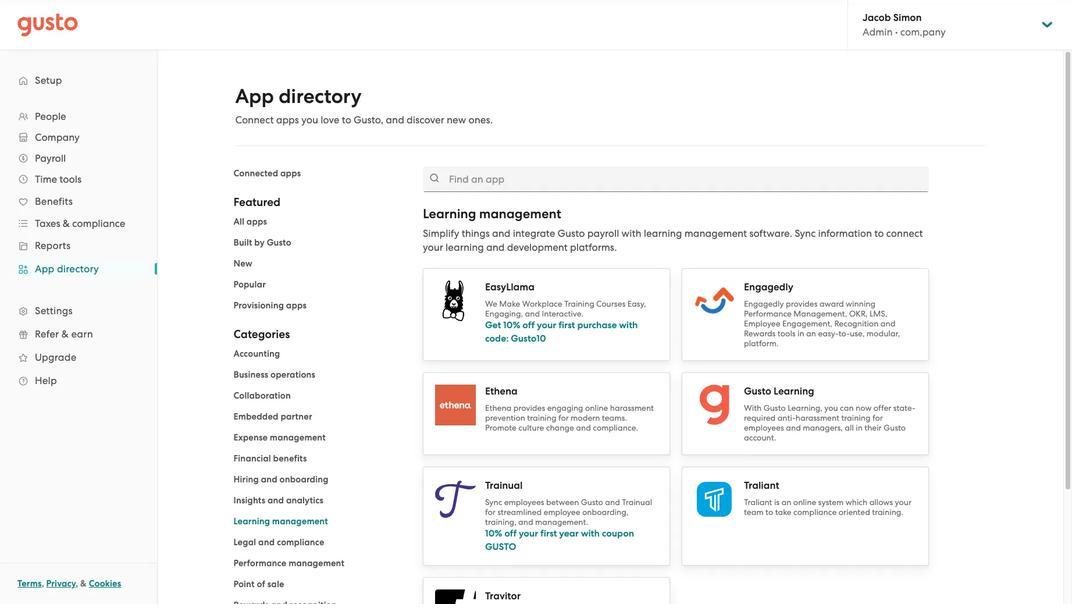 Task type: locate. For each thing, give the bounding box(es) containing it.
engaging,
[[485, 309, 523, 318]]

, left cookies
[[76, 578, 78, 589]]

cookies button
[[89, 577, 121, 591]]

and right gusto, on the top left of the page
[[386, 114, 404, 126]]

sync right software.
[[795, 228, 816, 239]]

in inside gusto learning with gusto learning, you can now offer state- required anti-harassment training for employees and managers, all in their gusto account.
[[856, 423, 863, 432]]

0 horizontal spatial you
[[302, 114, 318, 126]]

management down legal and compliance link
[[289, 558, 345, 569]]

2 training from the left
[[842, 413, 871, 423]]

2 vertical spatial to
[[766, 507, 774, 517]]

0 vertical spatial off
[[523, 320, 535, 331]]

for inside ethena ethena provides engaging online harassment prevention training for modern teams. promote culture change and compliance.
[[559, 413, 569, 423]]

with
[[744, 403, 762, 413]]

1 horizontal spatial compliance
[[277, 537, 325, 548]]

directory inside the app directory connect apps you love to gusto, and discover new ones.
[[279, 84, 362, 108]]

provides for ethena
[[514, 403, 545, 413]]

financial benefits
[[234, 453, 307, 464]]

0 horizontal spatial training
[[527, 413, 557, 423]]

1 vertical spatial performance
[[234, 558, 287, 569]]

0 horizontal spatial 10%
[[485, 528, 502, 539]]

business operations link
[[234, 370, 315, 380]]

0 vertical spatial sync
[[795, 228, 816, 239]]

0 horizontal spatial provides
[[514, 403, 545, 413]]

coupon
[[602, 528, 634, 539]]

new
[[447, 114, 466, 126]]

popular link
[[234, 279, 266, 290]]

management
[[479, 206, 562, 222], [685, 228, 747, 239], [270, 432, 326, 443], [272, 516, 328, 527], [289, 558, 345, 569]]

& for compliance
[[63, 218, 70, 229]]

None search field
[[423, 166, 929, 192]]

learning down things
[[446, 242, 484, 253]]

time tools
[[35, 173, 82, 185]]

apps right all
[[247, 216, 267, 227]]

your up training.
[[895, 498, 912, 507]]

point of sale
[[234, 579, 284, 590]]

by
[[255, 237, 265, 248]]

to right love
[[342, 114, 351, 126]]

training
[[527, 413, 557, 423], [842, 413, 871, 423]]

1 vertical spatial you
[[825, 403, 838, 413]]

learning down insights on the left bottom of page
[[234, 516, 270, 527]]

1 vertical spatial harassment
[[796, 413, 840, 423]]

provisioning apps
[[234, 300, 307, 311]]

upgrade link
[[12, 347, 145, 368]]

off inside easyllama we make workplace training courses easy, engaging, and interactive. get 10% off your first purchase with code: gusto10
[[523, 320, 535, 331]]

1 horizontal spatial to
[[766, 507, 774, 517]]

learning down 'app search' 'field'
[[644, 228, 682, 239]]

1 horizontal spatial directory
[[279, 84, 362, 108]]

app directory
[[35, 263, 99, 275]]

0 horizontal spatial compliance
[[72, 218, 125, 229]]

list containing all apps
[[234, 215, 406, 313]]

1 horizontal spatial provides
[[786, 299, 818, 308]]

directory for app directory
[[57, 263, 99, 275]]

to-
[[839, 329, 850, 338]]

1 horizontal spatial off
[[523, 320, 535, 331]]

harassment up managers,
[[796, 413, 840, 423]]

streamlined
[[498, 507, 542, 517]]

0 vertical spatial with
[[622, 228, 642, 239]]

sync up training,
[[485, 498, 502, 507]]

0 horizontal spatial employees
[[504, 498, 545, 507]]

0 vertical spatial directory
[[279, 84, 362, 108]]

with right "payroll"
[[622, 228, 642, 239]]

and down workplace
[[525, 309, 540, 318]]

all
[[234, 216, 244, 227]]

hiring and onboarding link
[[234, 474, 329, 485]]

business
[[234, 370, 269, 380]]

1 vertical spatial with
[[619, 320, 638, 331]]

and up onboarding,
[[605, 498, 620, 507]]

gusto
[[558, 228, 585, 239], [267, 237, 291, 248], [744, 385, 772, 397], [764, 403, 786, 413], [884, 423, 906, 432], [581, 498, 603, 507]]

for up the their
[[873, 413, 883, 423]]

1 vertical spatial provides
[[514, 403, 545, 413]]

1 vertical spatial in
[[856, 423, 863, 432]]

list
[[0, 106, 157, 392], [234, 215, 406, 313], [234, 347, 406, 604]]

& left cookies
[[80, 578, 87, 589]]

1 vertical spatial learning
[[446, 242, 484, 253]]

with inside trainual sync employees between gusto and trainual for streamlined employee onboarding, training, and management. 10% off your first year with coupon gusto
[[581, 528, 600, 539]]

off up gusto10
[[523, 320, 535, 331]]

trainual
[[485, 480, 523, 492], [622, 498, 652, 507]]

0 vertical spatial learning
[[423, 206, 476, 222]]

and inside ethena ethena provides engaging online harassment prevention training for modern teams. promote culture change and compliance.
[[576, 423, 591, 432]]

online for ethena
[[585, 403, 608, 413]]

easyllama
[[485, 281, 535, 293]]

code:
[[485, 333, 509, 344]]

business operations
[[234, 370, 315, 380]]

financial benefits link
[[234, 453, 307, 464]]

to left take
[[766, 507, 774, 517]]

0 vertical spatial traliant
[[744, 480, 780, 492]]

0 vertical spatial online
[[585, 403, 608, 413]]

1 vertical spatial learning
[[774, 385, 815, 397]]

1 horizontal spatial harassment
[[796, 413, 840, 423]]

0 vertical spatial in
[[798, 329, 805, 338]]

collaboration
[[234, 391, 291, 401]]

1 horizontal spatial you
[[825, 403, 838, 413]]

you inside the app directory connect apps you love to gusto, and discover new ones.
[[302, 114, 318, 126]]

tools inside time tools 'dropdown button'
[[60, 173, 82, 185]]

you inside gusto learning with gusto learning, you can now offer state- required anti-harassment training for employees and managers, all in their gusto account.
[[825, 403, 838, 413]]

your down simplify
[[423, 242, 443, 253]]

your inside the learning management simplify things and integrate gusto payroll with learning management software. sync information to connect your learning and development platforms.
[[423, 242, 443, 253]]

learning up learning,
[[774, 385, 815, 397]]

trainual up streamlined
[[485, 480, 523, 492]]

0 horizontal spatial learning
[[446, 242, 484, 253]]

1 horizontal spatial an
[[807, 329, 817, 338]]

your inside traliant traliant is an online system which allows your team to take compliance oriented training.
[[895, 498, 912, 507]]

app inside the app directory connect apps you love to gusto, and discover new ones.
[[235, 84, 274, 108]]

ethena logo image
[[435, 385, 476, 425]]

and down anti-
[[786, 423, 801, 432]]

10% down training,
[[485, 528, 502, 539]]

1 horizontal spatial ,
[[76, 578, 78, 589]]

0 vertical spatial engagedly
[[744, 281, 794, 293]]

and down streamlined
[[519, 517, 533, 527]]

all apps
[[234, 216, 267, 227]]

built by gusto link
[[234, 237, 291, 248]]

apps right 'connected'
[[281, 168, 301, 179]]

directory down reports link
[[57, 263, 99, 275]]

0 horizontal spatial ,
[[42, 578, 44, 589]]

management for learning management
[[272, 516, 328, 527]]

compliance inside dropdown button
[[72, 218, 125, 229]]

0 vertical spatial harassment
[[610, 403, 654, 413]]

1 vertical spatial directory
[[57, 263, 99, 275]]

0 horizontal spatial in
[[798, 329, 805, 338]]

training inside gusto learning with gusto learning, you can now offer state- required anti-harassment training for employees and managers, all in their gusto account.
[[842, 413, 871, 423]]

first down the management. on the bottom
[[541, 528, 557, 539]]

and inside easyllama we make workplace training courses easy, engaging, and interactive. get 10% off your first purchase with code: gusto10
[[525, 309, 540, 318]]

admin
[[863, 26, 893, 38]]

in down engagement,
[[798, 329, 805, 338]]

modern
[[571, 413, 600, 423]]

1 horizontal spatial app
[[235, 84, 274, 108]]

ones.
[[469, 114, 493, 126]]

0 vertical spatial provides
[[786, 299, 818, 308]]

0 horizontal spatial online
[[585, 403, 608, 413]]

apps for connected apps
[[281, 168, 301, 179]]

traliant up team at bottom right
[[744, 498, 773, 507]]

and right legal
[[258, 537, 275, 548]]

1 training from the left
[[527, 413, 557, 423]]

compliance inside traliant traliant is an online system which allows your team to take compliance oriented training.
[[794, 507, 837, 517]]

ethena
[[485, 385, 518, 397], [485, 403, 512, 413]]

and up modular,
[[881, 319, 896, 328]]

apps right provisioning
[[286, 300, 307, 311]]

1 vertical spatial &
[[62, 328, 69, 340]]

with down easy,
[[619, 320, 638, 331]]

compliance down system
[[794, 507, 837, 517]]

employees up streamlined
[[504, 498, 545, 507]]

gusto up anti-
[[764, 403, 786, 413]]

their
[[865, 423, 882, 432]]

online up modern
[[585, 403, 608, 413]]

0 horizontal spatial first
[[541, 528, 557, 539]]

online left system
[[794, 498, 817, 507]]

&
[[63, 218, 70, 229], [62, 328, 69, 340], [80, 578, 87, 589]]

1 ethena from the top
[[485, 385, 518, 397]]

benefits
[[35, 196, 73, 207]]

with
[[622, 228, 642, 239], [619, 320, 638, 331], [581, 528, 600, 539]]

online inside ethena ethena provides engaging online harassment prevention training for modern teams. promote culture change and compliance.
[[585, 403, 608, 413]]

point
[[234, 579, 255, 590]]

1 horizontal spatial for
[[559, 413, 569, 423]]

management down 'partner' at left
[[270, 432, 326, 443]]

0 vertical spatial employees
[[744, 423, 784, 432]]

& left the earn
[[62, 328, 69, 340]]

1 vertical spatial employees
[[504, 498, 545, 507]]

terms link
[[17, 578, 42, 589]]

gusto,
[[354, 114, 384, 126]]

1 horizontal spatial first
[[559, 320, 575, 331]]

0 horizontal spatial to
[[342, 114, 351, 126]]

provides up culture
[[514, 403, 545, 413]]

compliance up reports link
[[72, 218, 125, 229]]

1 vertical spatial 10%
[[485, 528, 502, 539]]

list containing accounting
[[234, 347, 406, 604]]

1 horizontal spatial learning
[[423, 206, 476, 222]]

workplace
[[523, 299, 563, 308]]

2 ethena from the top
[[485, 403, 512, 413]]

platforms.
[[570, 242, 617, 253]]

award
[[820, 299, 844, 308]]

okr,
[[849, 309, 868, 318]]

your down interactive. at the right bottom
[[537, 320, 557, 331]]

1 vertical spatial tools
[[778, 329, 796, 338]]

gusto up onboarding,
[[581, 498, 603, 507]]

1 horizontal spatial in
[[856, 423, 863, 432]]

make
[[500, 299, 521, 308]]

training up 'all'
[[842, 413, 871, 423]]

1 traliant from the top
[[744, 480, 780, 492]]

management down the 'analytics'
[[272, 516, 328, 527]]

off down training,
[[505, 528, 517, 539]]

traliant up 'is'
[[744, 480, 780, 492]]

oriented
[[839, 507, 871, 517]]

an inside traliant traliant is an online system which allows your team to take compliance oriented training.
[[782, 498, 792, 507]]

privacy
[[46, 578, 76, 589]]

off inside trainual sync employees between gusto and trainual for streamlined employee onboarding, training, and management. 10% off your first year with coupon gusto
[[505, 528, 517, 539]]

for up training,
[[485, 507, 496, 517]]

ethena ethena provides engaging online harassment prevention training for modern teams. promote culture change and compliance.
[[485, 385, 654, 432]]

0 horizontal spatial learning
[[234, 516, 270, 527]]

provides up engagement,
[[786, 299, 818, 308]]

employees up account.
[[744, 423, 784, 432]]

you left can
[[825, 403, 838, 413]]

1 vertical spatial an
[[782, 498, 792, 507]]

performance up of
[[234, 558, 287, 569]]

2 horizontal spatial compliance
[[794, 507, 837, 517]]

use,
[[850, 329, 865, 338]]

management for learning management simplify things and integrate gusto payroll with learning management software. sync information to connect your learning and development platforms.
[[479, 206, 562, 222]]

2 horizontal spatial for
[[873, 413, 883, 423]]

1 vertical spatial off
[[505, 528, 517, 539]]

2 vertical spatial with
[[581, 528, 600, 539]]

,
[[42, 578, 44, 589], [76, 578, 78, 589]]

1 horizontal spatial trainual
[[622, 498, 652, 507]]

learning management
[[234, 516, 328, 527]]

performance up employee
[[744, 309, 792, 318]]

app up connect
[[235, 84, 274, 108]]

your down streamlined
[[519, 528, 538, 539]]

& right taxes
[[63, 218, 70, 229]]

in right 'all'
[[856, 423, 863, 432]]

learning inside gusto learning with gusto learning, you can now offer state- required anti-harassment training for employees and managers, all in their gusto account.
[[774, 385, 815, 397]]

& for earn
[[62, 328, 69, 340]]

0 vertical spatial &
[[63, 218, 70, 229]]

sync inside trainual sync employees between gusto and trainual for streamlined employee onboarding, training, and management. 10% off your first year with coupon gusto
[[485, 498, 502, 507]]

gusto right by on the left top
[[267, 237, 291, 248]]

new
[[234, 258, 253, 269]]

0 vertical spatial to
[[342, 114, 351, 126]]

learning
[[644, 228, 682, 239], [446, 242, 484, 253]]

1 horizontal spatial online
[[794, 498, 817, 507]]

0 horizontal spatial tools
[[60, 173, 82, 185]]

•
[[896, 26, 898, 38]]

training.
[[873, 507, 904, 517]]

directory up love
[[279, 84, 362, 108]]

compliance.
[[593, 423, 638, 432]]

change
[[546, 423, 574, 432]]

first down interactive. at the right bottom
[[559, 320, 575, 331]]

tools down payroll dropdown button
[[60, 173, 82, 185]]

1 vertical spatial trainual
[[622, 498, 652, 507]]

apps
[[276, 114, 299, 126], [281, 168, 301, 179], [247, 216, 267, 227], [286, 300, 307, 311]]

expense
[[234, 432, 268, 443]]

2 vertical spatial learning
[[234, 516, 270, 527]]

an inside "engagedly engagedly provides award winning performance management, okr, lms, employee engagement, recognition and rewards tools in an easy-to-use, modular, platform."
[[807, 329, 817, 338]]

0 horizontal spatial off
[[505, 528, 517, 539]]

tools down engagement,
[[778, 329, 796, 338]]

0 vertical spatial tools
[[60, 173, 82, 185]]

0 vertical spatial 10%
[[503, 320, 521, 331]]

0 vertical spatial performance
[[744, 309, 792, 318]]

in
[[798, 329, 805, 338], [856, 423, 863, 432]]

training up culture
[[527, 413, 557, 423]]

0 horizontal spatial performance
[[234, 558, 287, 569]]

embedded
[[234, 411, 279, 422]]

0 vertical spatial ethena
[[485, 385, 518, 397]]

2 horizontal spatial to
[[875, 228, 884, 239]]

and inside the app directory connect apps you love to gusto, and discover new ones.
[[386, 114, 404, 126]]

and right things
[[492, 228, 511, 239]]

travitor logo image
[[435, 590, 476, 604]]

0 vertical spatial trainual
[[485, 480, 523, 492]]

your inside easyllama we make workplace training courses easy, engaging, and interactive. get 10% off your first purchase with code: gusto10
[[537, 320, 557, 331]]

0 horizontal spatial app
[[35, 263, 54, 275]]

an down engagement,
[[807, 329, 817, 338]]

2 horizontal spatial learning
[[774, 385, 815, 397]]

get
[[485, 320, 501, 331]]

prevention
[[485, 413, 526, 423]]

you left love
[[302, 114, 318, 126]]

0 vertical spatial app
[[235, 84, 274, 108]]

management for performance management
[[289, 558, 345, 569]]

sale
[[268, 579, 284, 590]]

provides inside "engagedly engagedly provides award winning performance management, okr, lms, employee engagement, recognition and rewards tools in an easy-to-use, modular, platform."
[[786, 299, 818, 308]]

upgrade
[[35, 352, 77, 363]]

privacy link
[[46, 578, 76, 589]]

compliance
[[72, 218, 125, 229], [794, 507, 837, 517], [277, 537, 325, 548]]

0 horizontal spatial for
[[485, 507, 496, 517]]

1 horizontal spatial employees
[[744, 423, 784, 432]]

provides inside ethena ethena provides engaging online harassment prevention training for modern teams. promote culture change and compliance.
[[514, 403, 545, 413]]

apps right connect
[[276, 114, 299, 126]]

and down modern
[[576, 423, 591, 432]]

1 horizontal spatial tools
[[778, 329, 796, 338]]

2 traliant from the top
[[744, 498, 773, 507]]

1 horizontal spatial 10%
[[503, 320, 521, 331]]

0 horizontal spatial harassment
[[610, 403, 654, 413]]

an right 'is'
[[782, 498, 792, 507]]

for down the engaging
[[559, 413, 569, 423]]

0 horizontal spatial sync
[[485, 498, 502, 507]]

online inside traliant traliant is an online system which allows your team to take compliance oriented training.
[[794, 498, 817, 507]]

, left privacy in the left bottom of the page
[[42, 578, 44, 589]]

1 horizontal spatial learning
[[644, 228, 682, 239]]

0 vertical spatial you
[[302, 114, 318, 126]]

app inside gusto navigation element
[[35, 263, 54, 275]]

1 vertical spatial first
[[541, 528, 557, 539]]

& inside dropdown button
[[63, 218, 70, 229]]

10% down "engaging,"
[[503, 320, 521, 331]]

1 vertical spatial sync
[[485, 498, 502, 507]]

trainual up onboarding,
[[622, 498, 652, 507]]

directory inside app directory link
[[57, 263, 99, 275]]

0 vertical spatial an
[[807, 329, 817, 338]]

0 vertical spatial first
[[559, 320, 575, 331]]

sync inside the learning management simplify things and integrate gusto payroll with learning management software. sync information to connect your learning and development platforms.
[[795, 228, 816, 239]]

settings link
[[12, 300, 145, 321]]

app down reports
[[35, 263, 54, 275]]

and inside gusto learning with gusto learning, you can now offer state- required anti-harassment training for employees and managers, all in their gusto account.
[[786, 423, 801, 432]]

state-
[[894, 403, 916, 413]]

learning up simplify
[[423, 206, 476, 222]]

culture
[[519, 423, 544, 432]]

harassment inside ethena ethena provides engaging online harassment prevention training for modern teams. promote culture change and compliance.
[[610, 403, 654, 413]]

1 , from the left
[[42, 578, 44, 589]]

learning inside the learning management simplify things and integrate gusto payroll with learning management software. sync information to connect your learning and development platforms.
[[423, 206, 476, 222]]

1 horizontal spatial performance
[[744, 309, 792, 318]]

0 vertical spatial learning
[[644, 228, 682, 239]]

gusto up platforms.
[[558, 228, 585, 239]]

1 vertical spatial compliance
[[794, 507, 837, 517]]

0 horizontal spatial an
[[782, 498, 792, 507]]

1 vertical spatial engagedly
[[744, 299, 784, 308]]

employees inside gusto learning with gusto learning, you can now offer state- required anti-harassment training for employees and managers, all in their gusto account.
[[744, 423, 784, 432]]

and down financial benefits link
[[261, 474, 277, 485]]

offer
[[874, 403, 892, 413]]

interactive.
[[542, 309, 584, 318]]

compliance up 'performance management'
[[277, 537, 325, 548]]

online for traliant
[[794, 498, 817, 507]]

allows
[[870, 498, 893, 507]]

sync
[[795, 228, 816, 239], [485, 498, 502, 507]]

settings
[[35, 305, 73, 317]]

1 vertical spatial app
[[35, 263, 54, 275]]

taxes & compliance button
[[12, 213, 145, 234]]

with right year
[[581, 528, 600, 539]]

insights and analytics link
[[234, 495, 324, 506]]

teams.
[[602, 413, 627, 423]]

hiring
[[234, 474, 259, 485]]

1 vertical spatial traliant
[[744, 498, 773, 507]]

collaboration link
[[234, 391, 291, 401]]

harassment up teams.
[[610, 403, 654, 413]]

0 horizontal spatial directory
[[57, 263, 99, 275]]

1 vertical spatial to
[[875, 228, 884, 239]]

management up integrate
[[479, 206, 562, 222]]

time tools button
[[12, 169, 145, 190]]

1 vertical spatial online
[[794, 498, 817, 507]]

training,
[[485, 517, 517, 527]]

to left connect at the right top of the page
[[875, 228, 884, 239]]



Task type: describe. For each thing, give the bounding box(es) containing it.
gusto learning with gusto learning, you can now offer state- required anti-harassment training for employees and managers, all in their gusto account.
[[744, 385, 916, 442]]

list containing people
[[0, 106, 157, 392]]

can
[[840, 403, 854, 413]]

earn
[[71, 328, 93, 340]]

love
[[321, 114, 340, 126]]

operations
[[271, 370, 315, 380]]

help link
[[12, 370, 145, 391]]

managers,
[[803, 423, 843, 432]]

payroll
[[588, 228, 619, 239]]

2 , from the left
[[76, 578, 78, 589]]

financial
[[234, 453, 271, 464]]

com,pany
[[901, 26, 946, 38]]

simplify
[[423, 228, 459, 239]]

training
[[565, 299, 595, 308]]

apps for all apps
[[247, 216, 267, 227]]

learning for learning management
[[234, 516, 270, 527]]

performance inside "engagedly engagedly provides award winning performance management, okr, lms, employee engagement, recognition and rewards tools in an easy-to-use, modular, platform."
[[744, 309, 792, 318]]

and up learning management link
[[268, 495, 284, 506]]

easyllama we make workplace training courses easy, engaging, and interactive. get 10% off your first purchase with code: gusto10
[[485, 281, 646, 344]]

compliance for legal and compliance
[[277, 537, 325, 548]]

legal and compliance link
[[234, 537, 325, 548]]

travitor button
[[423, 577, 670, 604]]

gusto learning logo image
[[694, 385, 735, 425]]

hiring and onboarding
[[234, 474, 329, 485]]

gusto inside trainual sync employees between gusto and trainual for streamlined employee onboarding, training, and management. 10% off your first year with coupon gusto
[[581, 498, 603, 507]]

engagedly logo image
[[694, 281, 735, 321]]

employees inside trainual sync employees between gusto and trainual for streamlined employee onboarding, training, and management. 10% off your first year with coupon gusto
[[504, 498, 545, 507]]

gusto
[[485, 541, 516, 552]]

training inside ethena ethena provides engaging online harassment prevention training for modern teams. promote culture change and compliance.
[[527, 413, 557, 423]]

home image
[[17, 13, 78, 36]]

performance management link
[[234, 558, 345, 569]]

10% inside trainual sync employees between gusto and trainual for streamlined employee onboarding, training, and management. 10% off your first year with coupon gusto
[[485, 528, 502, 539]]

for inside trainual sync employees between gusto and trainual for streamlined employee onboarding, training, and management. 10% off your first year with coupon gusto
[[485, 507, 496, 517]]

terms
[[17, 578, 42, 589]]

employee
[[544, 507, 581, 517]]

we
[[485, 299, 498, 308]]

harassment inside gusto learning with gusto learning, you can now offer state- required anti-harassment training for employees and managers, all in their gusto account.
[[796, 413, 840, 423]]

onboarding
[[280, 474, 329, 485]]

between
[[546, 498, 579, 507]]

directory for app directory connect apps you love to gusto, and discover new ones.
[[279, 84, 362, 108]]

1 engagedly from the top
[[744, 281, 794, 293]]

tools inside "engagedly engagedly provides award winning performance management, okr, lms, employee engagement, recognition and rewards tools in an easy-to-use, modular, platform."
[[778, 329, 796, 338]]

gusto navigation element
[[0, 50, 157, 411]]

0 horizontal spatial trainual
[[485, 480, 523, 492]]

easyllama logo image
[[435, 281, 476, 321]]

2 engagedly from the top
[[744, 299, 784, 308]]

with inside the learning management simplify things and integrate gusto payroll with learning management software. sync information to connect your learning and development platforms.
[[622, 228, 642, 239]]

management.
[[535, 517, 588, 527]]

accounting link
[[234, 349, 280, 359]]

payroll button
[[12, 148, 145, 169]]

and inside "engagedly engagedly provides award winning performance management, okr, lms, employee engagement, recognition and rewards tools in an easy-to-use, modular, platform."
[[881, 319, 896, 328]]

provisioning apps link
[[234, 300, 307, 311]]

insights and analytics
[[234, 495, 324, 506]]

embedded partner link
[[234, 411, 312, 422]]

software.
[[750, 228, 793, 239]]

winning
[[846, 299, 876, 308]]

reports link
[[12, 235, 145, 256]]

first inside easyllama we make workplace training courses easy, engaging, and interactive. get 10% off your first purchase with code: gusto10
[[559, 320, 575, 331]]

to inside traliant traliant is an online system which allows your team to take compliance oriented training.
[[766, 507, 774, 517]]

insights
[[234, 495, 266, 506]]

for inside gusto learning with gusto learning, you can now offer state- required anti-harassment training for employees and managers, all in their gusto account.
[[873, 413, 883, 423]]

and down things
[[487, 242, 505, 253]]

anti-
[[778, 413, 796, 423]]

trainual logo image
[[435, 481, 476, 518]]

expense management link
[[234, 432, 326, 443]]

learning for learning management simplify things and integrate gusto payroll with learning management software. sync information to connect your learning and development platforms.
[[423, 206, 476, 222]]

management,
[[794, 309, 848, 318]]

connect
[[235, 114, 274, 126]]

discover
[[407, 114, 445, 126]]

traliant logo image
[[694, 479, 735, 520]]

management left software.
[[685, 228, 747, 239]]

company
[[35, 132, 80, 143]]

which
[[846, 498, 868, 507]]

legal and compliance
[[234, 537, 325, 548]]

connected
[[234, 168, 278, 179]]

integrate
[[513, 228, 555, 239]]

easy,
[[628, 299, 646, 308]]

first inside trainual sync employees between gusto and trainual for streamlined employee onboarding, training, and management. 10% off your first year with coupon gusto
[[541, 528, 557, 539]]

gusto inside the learning management simplify things and integrate gusto payroll with learning management software. sync information to connect your learning and development platforms.
[[558, 228, 585, 239]]

company button
[[12, 127, 145, 148]]

10% inside easyllama we make workplace training courses easy, engaging, and interactive. get 10% off your first purchase with code: gusto10
[[503, 320, 521, 331]]

app directory connect apps you love to gusto, and discover new ones.
[[235, 84, 493, 126]]

development
[[507, 242, 568, 253]]

app for app directory
[[35, 263, 54, 275]]

travitor
[[485, 590, 521, 602]]

required
[[744, 413, 776, 423]]

account.
[[744, 433, 777, 442]]

point of sale link
[[234, 579, 284, 590]]

all
[[845, 423, 854, 432]]

benefits link
[[12, 191, 145, 212]]

platform.
[[744, 339, 779, 348]]

team
[[744, 507, 764, 517]]

setup
[[35, 74, 62, 86]]

2 vertical spatial &
[[80, 578, 87, 589]]

list for categories
[[234, 347, 406, 604]]

setup link
[[12, 70, 145, 91]]

embedded partner
[[234, 411, 312, 422]]

your inside trainual sync employees between gusto and trainual for streamlined employee onboarding, training, and management. 10% off your first year with coupon gusto
[[519, 528, 538, 539]]

gusto right the their
[[884, 423, 906, 432]]

with inside easyllama we make workplace training courses easy, engaging, and interactive. get 10% off your first purchase with code: gusto10
[[619, 320, 638, 331]]

App Search field
[[423, 166, 929, 192]]

connect
[[887, 228, 923, 239]]

to inside the learning management simplify things and integrate gusto payroll with learning management software. sync information to connect your learning and development platforms.
[[875, 228, 884, 239]]

learning management simplify things and integrate gusto payroll with learning management software. sync information to connect your learning and development platforms.
[[423, 206, 923, 253]]

categories
[[234, 328, 290, 341]]

compliance for taxes & compliance
[[72, 218, 125, 229]]

modular,
[[867, 329, 900, 338]]

terms , privacy , & cookies
[[17, 578, 121, 589]]

trainual sync employees between gusto and trainual for streamlined employee onboarding, training, and management. 10% off your first year with coupon gusto
[[485, 480, 652, 552]]

apps inside the app directory connect apps you love to gusto, and discover new ones.
[[276, 114, 299, 126]]

connected apps link
[[234, 168, 301, 179]]

in inside "engagedly engagedly provides award winning performance management, okr, lms, employee engagement, recognition and rewards tools in an easy-to-use, modular, platform."
[[798, 329, 805, 338]]

expense management
[[234, 432, 326, 443]]

courses
[[597, 299, 626, 308]]

gusto up with
[[744, 385, 772, 397]]

app for app directory connect apps you love to gusto, and discover new ones.
[[235, 84, 274, 108]]

apps for provisioning apps
[[286, 300, 307, 311]]

to inside the app directory connect apps you love to gusto, and discover new ones.
[[342, 114, 351, 126]]

provides for engagedly
[[786, 299, 818, 308]]

management for expense management
[[270, 432, 326, 443]]

accounting
[[234, 349, 280, 359]]

legal
[[234, 537, 256, 548]]

list for featured
[[234, 215, 406, 313]]



Task type: vqa. For each thing, say whether or not it's contained in the screenshot.
first Traliant
yes



